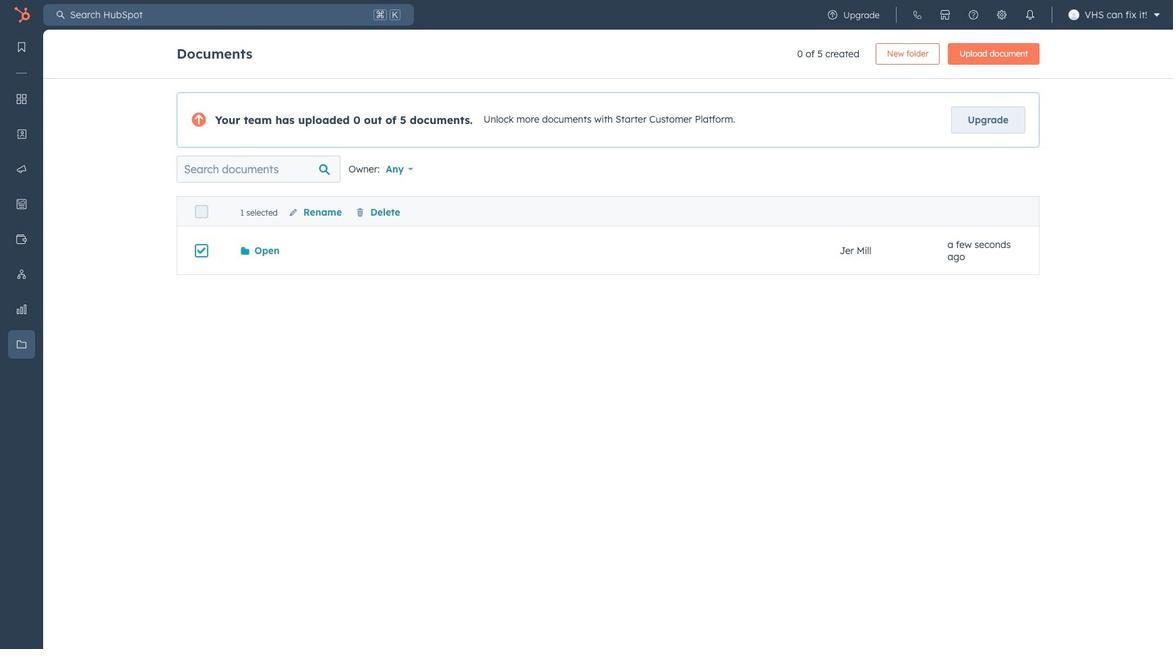 Task type: describe. For each thing, give the bounding box(es) containing it.
Search HubSpot search field
[[65, 4, 371, 26]]

settings image
[[997, 9, 1007, 20]]

Search search field
[[177, 156, 341, 183]]

help image
[[968, 9, 979, 20]]

bookmarks primary navigation item image
[[16, 42, 27, 53]]

1 horizontal spatial menu
[[819, 0, 1165, 30]]



Task type: locate. For each thing, give the bounding box(es) containing it.
banner
[[177, 39, 1040, 65]]

notifications image
[[1025, 9, 1036, 20]]

menu
[[819, 0, 1165, 30], [0, 30, 43, 616]]

0 horizontal spatial menu
[[0, 30, 43, 616]]

marketplaces image
[[940, 9, 951, 20]]

jer mill image
[[1069, 9, 1080, 20]]



Task type: vqa. For each thing, say whether or not it's contained in the screenshot.
menu
yes



